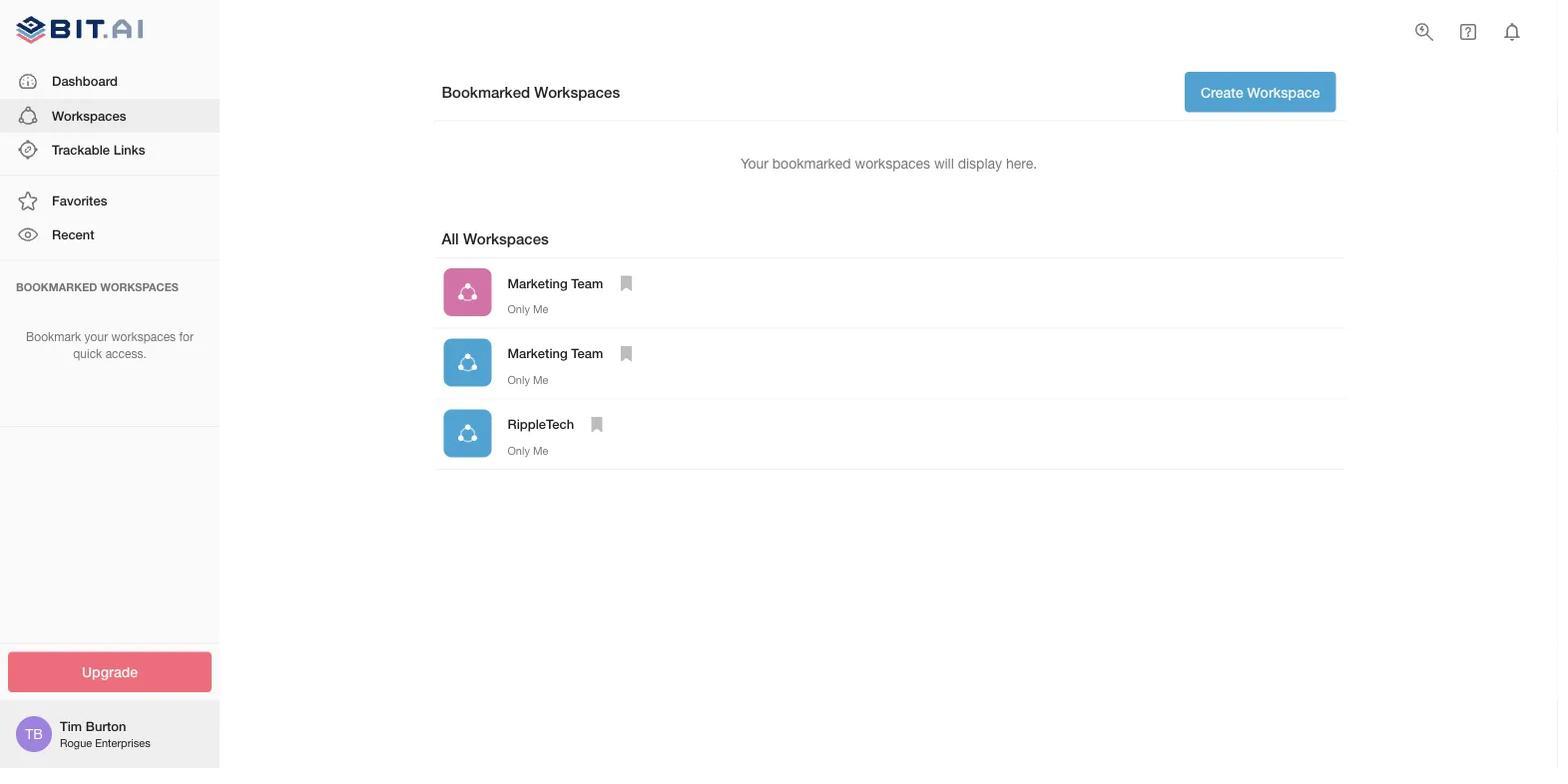 Task type: describe. For each thing, give the bounding box(es) containing it.
workspaces button
[[0, 99, 220, 133]]

2 team from the top
[[571, 346, 603, 361]]

here.
[[1006, 155, 1037, 171]]

3 only from the top
[[508, 444, 530, 457]]

marketing for bookmark icon corresponding to marketing team
[[508, 276, 568, 291]]

will
[[934, 155, 954, 171]]

trackable
[[52, 142, 110, 157]]

1 team from the top
[[571, 276, 603, 291]]

bookmarked
[[442, 83, 530, 101]]

your
[[741, 155, 769, 171]]

trackable links button
[[0, 133, 220, 167]]

recent
[[52, 227, 94, 242]]

2 only from the top
[[508, 374, 530, 387]]

enterprises
[[95, 737, 150, 750]]

trackable links
[[52, 142, 145, 157]]

upgrade
[[82, 664, 138, 681]]

bookmarked
[[772, 155, 851, 171]]

workspace
[[1247, 84, 1320, 100]]

workspaces for bookmarked workspaces
[[534, 83, 620, 101]]

quick
[[73, 347, 102, 361]]

favorites
[[52, 193, 107, 208]]

workspaces for for
[[111, 330, 176, 344]]

tb
[[25, 726, 43, 743]]

2 only me from the top
[[508, 374, 548, 387]]

workspaces inside workspaces button
[[52, 108, 126, 123]]

favorites button
[[0, 184, 220, 218]]

create
[[1201, 84, 1244, 100]]

dashboard button
[[0, 64, 220, 99]]

2 marketing team from the top
[[508, 346, 603, 361]]

bookmark image for marketing team
[[614, 272, 638, 296]]

1 only from the top
[[508, 303, 530, 316]]



Task type: vqa. For each thing, say whether or not it's contained in the screenshot.
right T
no



Task type: locate. For each thing, give the bounding box(es) containing it.
create workspace
[[1201, 84, 1320, 100]]

display
[[958, 155, 1002, 171]]

dashboard
[[52, 73, 118, 89]]

0 vertical spatial marketing team
[[508, 276, 603, 291]]

1 vertical spatial only me
[[508, 374, 548, 387]]

2 vertical spatial only
[[508, 444, 530, 457]]

recent button
[[0, 218, 220, 252]]

bookmark image
[[614, 272, 638, 296], [585, 413, 609, 437]]

0 vertical spatial marketing
[[508, 276, 568, 291]]

rogue
[[60, 737, 92, 750]]

rippletech
[[508, 416, 574, 432]]

workspaces right all
[[463, 230, 549, 248]]

1 vertical spatial workspaces
[[111, 330, 176, 344]]

bookmark
[[26, 330, 81, 344]]

1 vertical spatial me
[[533, 374, 548, 387]]

1 horizontal spatial workspaces
[[855, 155, 930, 171]]

workspaces right 'bookmarked'
[[534, 83, 620, 101]]

workspaces for will
[[855, 155, 930, 171]]

3 only me from the top
[[508, 444, 548, 457]]

workspaces up access.
[[111, 330, 176, 344]]

0 vertical spatial only me
[[508, 303, 548, 316]]

workspaces for all workspaces
[[463, 230, 549, 248]]

1 vertical spatial team
[[571, 346, 603, 361]]

0 vertical spatial team
[[571, 276, 603, 291]]

bookmark image
[[614, 342, 638, 366]]

me up 'rippletech' on the bottom left of page
[[533, 374, 548, 387]]

0 vertical spatial bookmark image
[[614, 272, 638, 296]]

all
[[442, 230, 459, 248]]

workspaces
[[855, 155, 930, 171], [111, 330, 176, 344]]

0 vertical spatial only
[[508, 303, 530, 316]]

marketing down all workspaces
[[508, 276, 568, 291]]

upgrade button
[[8, 652, 212, 693]]

for
[[179, 330, 194, 344]]

only me
[[508, 303, 548, 316], [508, 374, 548, 387], [508, 444, 548, 457]]

only me up 'rippletech' on the bottom left of page
[[508, 374, 548, 387]]

bookmarked workspaces
[[16, 281, 179, 294]]

marketing up 'rippletech' on the bottom left of page
[[508, 346, 568, 361]]

your
[[84, 330, 108, 344]]

2 marketing from the top
[[508, 346, 568, 361]]

marketing team down all workspaces
[[508, 276, 603, 291]]

bookmarked
[[16, 281, 97, 294]]

me down all workspaces
[[533, 303, 548, 316]]

access.
[[105, 347, 147, 361]]

1 marketing team from the top
[[508, 276, 603, 291]]

1 vertical spatial marketing
[[508, 346, 568, 361]]

bookmark image up bookmark image
[[614, 272, 638, 296]]

only down all workspaces
[[508, 303, 530, 316]]

marketing team left bookmark image
[[508, 346, 603, 361]]

workspaces left will
[[855, 155, 930, 171]]

only me down all workspaces
[[508, 303, 548, 316]]

2 me from the top
[[533, 374, 548, 387]]

only up 'rippletech' on the bottom left of page
[[508, 374, 530, 387]]

workspaces
[[534, 83, 620, 101], [52, 108, 126, 123], [463, 230, 549, 248]]

tim burton rogue enterprises
[[60, 719, 150, 750]]

only me down 'rippletech' on the bottom left of page
[[508, 444, 548, 457]]

3 me from the top
[[533, 444, 548, 457]]

0 vertical spatial me
[[533, 303, 548, 316]]

workspaces
[[100, 281, 179, 294]]

0 horizontal spatial bookmark image
[[585, 413, 609, 437]]

1 vertical spatial only
[[508, 374, 530, 387]]

me down 'rippletech' on the bottom left of page
[[533, 444, 548, 457]]

all workspaces
[[442, 230, 549, 248]]

bookmarked workspaces
[[442, 83, 620, 101]]

1 marketing from the top
[[508, 276, 568, 291]]

marketing
[[508, 276, 568, 291], [508, 346, 568, 361]]

burton
[[86, 719, 126, 734]]

0 vertical spatial workspaces
[[855, 155, 930, 171]]

2 vertical spatial only me
[[508, 444, 548, 457]]

0 vertical spatial workspaces
[[534, 83, 620, 101]]

1 only me from the top
[[508, 303, 548, 316]]

bookmark image for rippletech
[[585, 413, 609, 437]]

1 vertical spatial workspaces
[[52, 108, 126, 123]]

me
[[533, 303, 548, 316], [533, 374, 548, 387], [533, 444, 548, 457]]

only
[[508, 303, 530, 316], [508, 374, 530, 387], [508, 444, 530, 457]]

2 vertical spatial workspaces
[[463, 230, 549, 248]]

workspaces inside bookmark your workspaces for quick access.
[[111, 330, 176, 344]]

marketing for bookmark image
[[508, 346, 568, 361]]

tim
[[60, 719, 82, 734]]

1 vertical spatial bookmark image
[[585, 413, 609, 437]]

1 vertical spatial marketing team
[[508, 346, 603, 361]]

only down 'rippletech' on the bottom left of page
[[508, 444, 530, 457]]

0 horizontal spatial workspaces
[[111, 330, 176, 344]]

bookmark your workspaces for quick access.
[[26, 330, 194, 361]]

your bookmarked workspaces will display here.
[[741, 155, 1037, 171]]

team
[[571, 276, 603, 291], [571, 346, 603, 361]]

bookmark image right 'rippletech' on the bottom left of page
[[585, 413, 609, 437]]

marketing team
[[508, 276, 603, 291], [508, 346, 603, 361]]

links
[[113, 142, 145, 157]]

1 horizontal spatial bookmark image
[[614, 272, 638, 296]]

2 vertical spatial me
[[533, 444, 548, 457]]

workspaces down dashboard
[[52, 108, 126, 123]]

1 me from the top
[[533, 303, 548, 316]]



